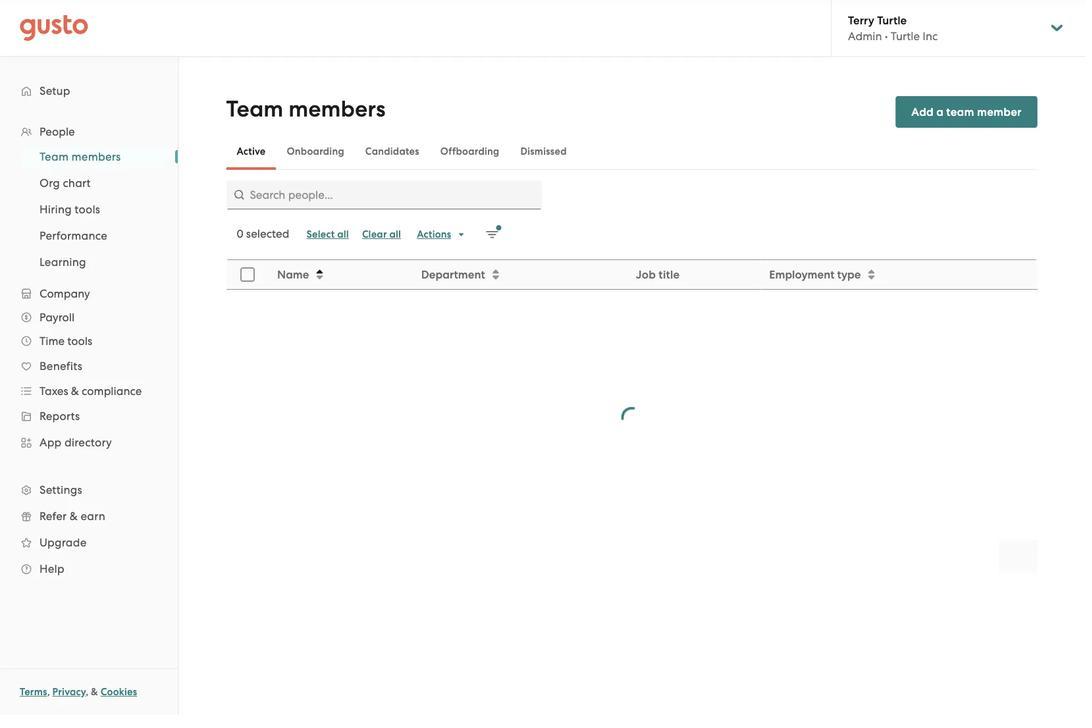 Task type: describe. For each thing, give the bounding box(es) containing it.
setup
[[40, 84, 70, 97]]

actions button
[[410, 224, 472, 245]]

inc
[[923, 29, 938, 43]]

payroll button
[[13, 306, 165, 329]]

setup link
[[13, 79, 165, 103]]

job
[[636, 268, 656, 281]]

dismissed button
[[510, 136, 577, 167]]

team members link
[[24, 145, 165, 169]]

time tools button
[[13, 329, 165, 353]]

terms
[[20, 686, 47, 698]]

reports link
[[13, 404, 165, 428]]

add a team member button
[[896, 96, 1038, 128]]

cookies
[[101, 686, 137, 698]]

name button
[[269, 261, 412, 288]]

actions
[[417, 229, 451, 240]]

team inside list
[[40, 150, 69, 163]]

add
[[912, 105, 934, 119]]

1 vertical spatial turtle
[[891, 29, 920, 43]]

benefits link
[[13, 354, 165, 378]]

candidates
[[365, 146, 419, 157]]

Search people... field
[[226, 180, 542, 209]]

tools for time tools
[[67, 335, 92, 348]]

1 horizontal spatial team members
[[226, 96, 386, 122]]

app directory link
[[13, 431, 165, 454]]

app
[[40, 436, 62, 449]]

directory
[[64, 436, 112, 449]]

refer
[[40, 510, 67, 523]]

team
[[947, 105, 975, 119]]

people button
[[13, 120, 165, 144]]

tools for hiring tools
[[75, 203, 100, 216]]

offboarding button
[[430, 136, 510, 167]]

learning
[[40, 256, 86, 269]]

team members inside list
[[40, 150, 121, 163]]

app directory
[[40, 436, 112, 449]]

title
[[658, 268, 680, 281]]

benefits
[[40, 360, 82, 373]]

gusto navigation element
[[0, 57, 178, 603]]

admin
[[848, 29, 882, 43]]

& for earn
[[70, 510, 78, 523]]

0 selected status
[[237, 227, 289, 240]]

taxes
[[40, 385, 68, 398]]

offboarding
[[440, 146, 500, 157]]

time
[[40, 335, 65, 348]]

onboarding
[[287, 146, 344, 157]]

payroll
[[40, 311, 75, 324]]

hiring
[[40, 203, 72, 216]]

2 , from the left
[[86, 686, 88, 698]]

0 selected
[[237, 227, 289, 240]]

refer & earn
[[40, 510, 105, 523]]

org chart link
[[24, 171, 165, 195]]

active button
[[226, 136, 276, 167]]

0 vertical spatial turtle
[[877, 13, 907, 27]]

active
[[237, 146, 266, 157]]

2 vertical spatial &
[[91, 686, 98, 698]]

select all
[[307, 229, 349, 240]]

people
[[40, 125, 75, 138]]

add a team member
[[912, 105, 1022, 119]]

hiring tools link
[[24, 198, 165, 221]]

terms link
[[20, 686, 47, 698]]

team members tab list
[[226, 133, 1038, 170]]

& for compliance
[[71, 385, 79, 398]]

performance link
[[24, 224, 165, 248]]

compliance
[[82, 385, 142, 398]]

refer & earn link
[[13, 504, 165, 528]]

company
[[40, 287, 90, 300]]

time tools
[[40, 335, 92, 348]]

all for clear all
[[390, 229, 401, 240]]

hiring tools
[[40, 203, 100, 216]]

selected
[[246, 227, 289, 240]]

name
[[277, 268, 309, 281]]

type
[[837, 268, 861, 281]]

employment
[[769, 268, 834, 281]]

terry
[[848, 13, 875, 27]]

Select all rows on this page checkbox
[[233, 260, 262, 289]]

job title
[[636, 268, 680, 281]]



Task type: vqa. For each thing, say whether or not it's contained in the screenshot.
Custom
no



Task type: locate. For each thing, give the bounding box(es) containing it.
earn
[[81, 510, 105, 523]]

members
[[289, 96, 386, 122], [72, 150, 121, 163]]

2 all from the left
[[390, 229, 401, 240]]

org
[[40, 177, 60, 190]]

chart
[[63, 177, 91, 190]]

tools down payroll dropdown button
[[67, 335, 92, 348]]

taxes & compliance button
[[13, 379, 165, 403]]

cookies button
[[101, 684, 137, 700]]

candidates button
[[355, 136, 430, 167]]

0 horizontal spatial ,
[[47, 686, 50, 698]]

& inside taxes & compliance dropdown button
[[71, 385, 79, 398]]

tools down org chart link
[[75, 203, 100, 216]]

turtle up •
[[877, 13, 907, 27]]

upgrade
[[40, 536, 87, 549]]

1 vertical spatial members
[[72, 150, 121, 163]]

&
[[71, 385, 79, 398], [70, 510, 78, 523], [91, 686, 98, 698]]

taxes & compliance
[[40, 385, 142, 398]]

onboarding button
[[276, 136, 355, 167]]

tools
[[75, 203, 100, 216], [67, 335, 92, 348]]

0 vertical spatial tools
[[75, 203, 100, 216]]

loading… image
[[621, 407, 642, 428]]

list containing team members
[[0, 144, 178, 275]]

department
[[421, 268, 485, 281]]

company button
[[13, 282, 165, 306]]

team up active button
[[226, 96, 283, 122]]

0 horizontal spatial all
[[337, 229, 349, 240]]

0 vertical spatial &
[[71, 385, 79, 398]]

1 all from the left
[[337, 229, 349, 240]]

1 , from the left
[[47, 686, 50, 698]]

team members down "people" dropdown button
[[40, 150, 121, 163]]

1 vertical spatial team members
[[40, 150, 121, 163]]

,
[[47, 686, 50, 698], [86, 686, 88, 698]]

1 list from the top
[[0, 120, 178, 582]]

•
[[885, 29, 888, 43]]

dismissed
[[521, 146, 567, 157]]

& left earn
[[70, 510, 78, 523]]

learning link
[[24, 250, 165, 274]]

team members up onboarding button
[[226, 96, 386, 122]]

members inside gusto navigation element
[[72, 150, 121, 163]]

all right clear
[[390, 229, 401, 240]]

all right the select
[[337, 229, 349, 240]]

1 horizontal spatial ,
[[86, 686, 88, 698]]

list
[[0, 120, 178, 582], [0, 144, 178, 275]]

1 horizontal spatial team
[[226, 96, 283, 122]]

& inside refer & earn link
[[70, 510, 78, 523]]

help
[[40, 562, 64, 576]]

settings link
[[13, 478, 165, 502]]

0 horizontal spatial members
[[72, 150, 121, 163]]

tools inside dropdown button
[[67, 335, 92, 348]]

1 vertical spatial &
[[70, 510, 78, 523]]

privacy
[[52, 686, 86, 698]]

turtle
[[877, 13, 907, 27], [891, 29, 920, 43]]

, left privacy
[[47, 686, 50, 698]]

0 horizontal spatial team members
[[40, 150, 121, 163]]

all for select all
[[337, 229, 349, 240]]

department button
[[413, 261, 627, 288]]

team down people
[[40, 150, 69, 163]]

reports
[[40, 410, 80, 423]]

team members
[[226, 96, 386, 122], [40, 150, 121, 163]]

1 horizontal spatial all
[[390, 229, 401, 240]]

terry turtle admin • turtle inc
[[848, 13, 938, 43]]

member
[[977, 105, 1022, 119]]

employment type
[[769, 268, 861, 281]]

upgrade link
[[13, 531, 165, 555]]

list containing people
[[0, 120, 178, 582]]

privacy link
[[52, 686, 86, 698]]

org chart
[[40, 177, 91, 190]]

1 vertical spatial tools
[[67, 335, 92, 348]]

all
[[337, 229, 349, 240], [390, 229, 401, 240]]

clear all button
[[356, 224, 408, 245]]

home image
[[20, 15, 88, 41]]

a
[[937, 105, 944, 119]]

0 vertical spatial team
[[226, 96, 283, 122]]

select
[[307, 229, 335, 240]]

0
[[237, 227, 243, 240]]

& left "cookies"
[[91, 686, 98, 698]]

0 vertical spatial team members
[[226, 96, 386, 122]]

team
[[226, 96, 283, 122], [40, 150, 69, 163]]

0 horizontal spatial team
[[40, 150, 69, 163]]

, left "cookies"
[[86, 686, 88, 698]]

members up onboarding button
[[289, 96, 386, 122]]

clear
[[362, 229, 387, 240]]

members down "people" dropdown button
[[72, 150, 121, 163]]

& right taxes
[[71, 385, 79, 398]]

1 vertical spatial team
[[40, 150, 69, 163]]

2 list from the top
[[0, 144, 178, 275]]

terms , privacy , & cookies
[[20, 686, 137, 698]]

help link
[[13, 557, 165, 581]]

clear all
[[362, 229, 401, 240]]

settings
[[40, 483, 82, 497]]

select all button
[[300, 224, 356, 245]]

employment type button
[[761, 261, 1037, 288]]

1 horizontal spatial members
[[289, 96, 386, 122]]

0 vertical spatial members
[[289, 96, 386, 122]]

performance
[[40, 229, 107, 242]]

turtle right •
[[891, 29, 920, 43]]

new notifications image
[[486, 225, 501, 241]]



